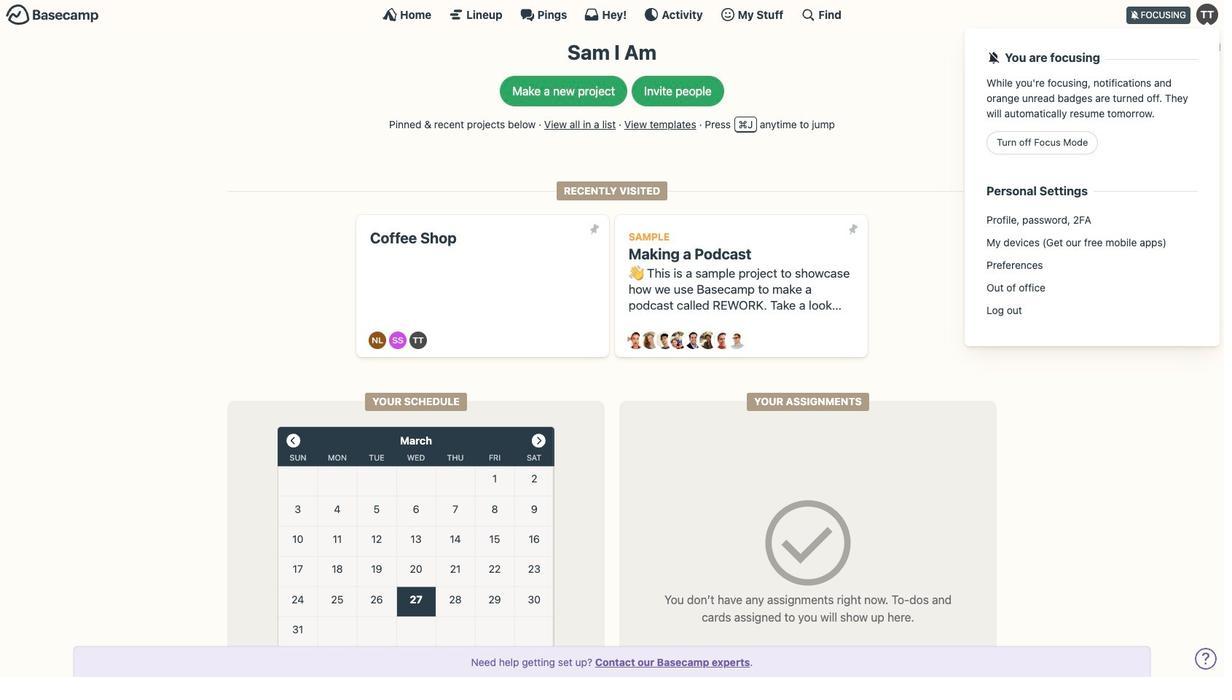 Task type: describe. For each thing, give the bounding box(es) containing it.
switch accounts image
[[6, 4, 99, 26]]

terry turtle image
[[410, 332, 427, 349]]

cheryl walters image
[[642, 332, 659, 349]]

keyboard shortcut: ⌘ + / image
[[801, 7, 816, 22]]



Task type: locate. For each thing, give the bounding box(es) containing it.
sarah silvers image
[[389, 332, 407, 349]]

annie bryan image
[[628, 332, 645, 349]]

nicole katz image
[[700, 332, 717, 349]]

main element
[[0, 0, 1225, 346]]

josh fiske image
[[685, 332, 703, 349]]

jennifer young image
[[671, 332, 688, 349]]

natalie lubich image
[[369, 332, 387, 349]]

victor cooper image
[[728, 332, 746, 349]]

terry turtle image
[[1197, 4, 1219, 26]]

jared davis image
[[656, 332, 674, 349]]

steve marsh image
[[714, 332, 731, 349]]



Task type: vqa. For each thing, say whether or not it's contained in the screenshot.
"Keyboard shortcut: ⌘ + /" image
yes



